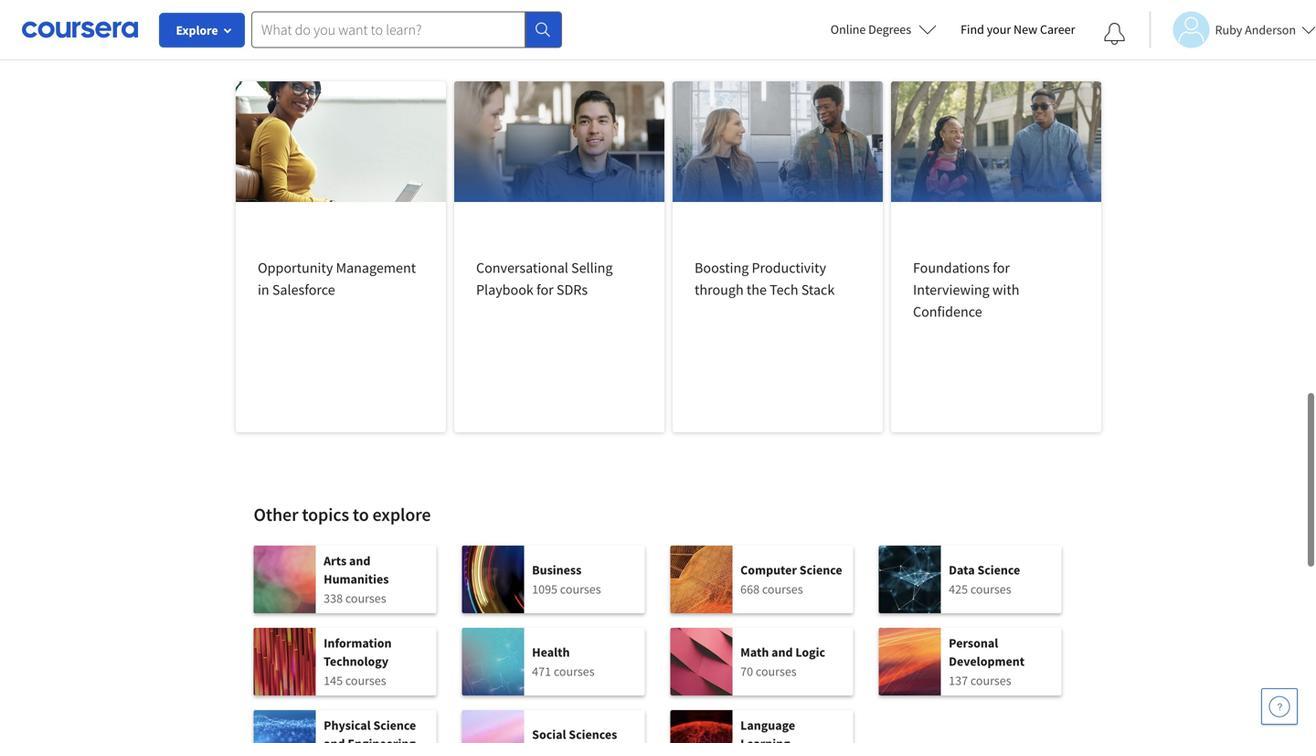 Task type: describe. For each thing, give the bounding box(es) containing it.
anderson
[[1245, 21, 1296, 38]]

show notifications image
[[1104, 23, 1126, 45]]

other topics to explore
[[254, 503, 431, 526]]

boosting productivity through the tech stack
[[695, 259, 835, 299]]

courses inside 'business 1095 courses'
[[560, 581, 601, 597]]

social
[[532, 726, 566, 743]]

physical
[[324, 717, 371, 734]]

productivity
[[752, 259, 826, 277]]

stack
[[802, 281, 835, 299]]

topics
[[302, 503, 349, 526]]

courses inside health 471 courses
[[554, 663, 595, 680]]

in
[[258, 281, 269, 299]]

foundations for interviewing with confidence link
[[891, 81, 1102, 432]]

information
[[324, 635, 392, 651]]

opportunity
[[258, 259, 333, 277]]

tech
[[770, 281, 799, 299]]

coursera image
[[22, 15, 138, 44]]

to
[[353, 503, 369, 526]]

find
[[961, 21, 985, 37]]

information technology 145 courses
[[324, 635, 392, 689]]

social sciences
[[532, 726, 617, 743]]

engineering
[[348, 735, 416, 743]]

courses inside computer science 668 courses
[[762, 581, 803, 597]]

ruby anderson button
[[1150, 11, 1316, 48]]

language learning
[[741, 717, 795, 743]]

courses inside information technology 145 courses
[[345, 672, 386, 689]]

language learning link
[[671, 710, 853, 743]]

338
[[324, 590, 343, 607]]

data science 425 courses
[[949, 562, 1021, 597]]

list containing arts and humanities
[[254, 546, 1063, 743]]

find your new career link
[[952, 18, 1085, 41]]

language
[[741, 717, 795, 734]]

online degrees button
[[816, 9, 952, 49]]

physical science and engineering
[[324, 717, 416, 743]]

explore
[[176, 22, 218, 38]]

science for 668 courses
[[800, 562, 843, 578]]

145
[[324, 672, 343, 689]]

sciences
[[569, 726, 617, 743]]

opportunity management in salesforce link
[[236, 81, 446, 432]]

computer science 668 courses
[[741, 562, 843, 597]]

with
[[993, 281, 1020, 299]]

your
[[987, 21, 1011, 37]]

help center image
[[1269, 696, 1291, 718]]

health 471 courses
[[532, 644, 595, 680]]

boosting productivity through the tech stack link
[[673, 81, 883, 432]]

1095
[[532, 581, 558, 597]]

business
[[532, 562, 582, 578]]

personal
[[949, 635, 999, 651]]

computer
[[741, 562, 797, 578]]

math and logic 70 courses
[[741, 644, 826, 680]]

health
[[532, 644, 570, 661]]

development
[[949, 653, 1025, 670]]



Task type: locate. For each thing, give the bounding box(es) containing it.
foundations for interviewing with confidence
[[913, 259, 1020, 321]]

science right computer
[[800, 562, 843, 578]]

for up with
[[993, 259, 1010, 277]]

degrees
[[869, 21, 912, 37]]

logic
[[796, 644, 826, 661]]

technology
[[324, 653, 389, 670]]

data
[[949, 562, 975, 578]]

online
[[831, 21, 866, 37]]

1 horizontal spatial science
[[800, 562, 843, 578]]

for left sdrs
[[537, 281, 554, 299]]

1 vertical spatial and
[[772, 644, 793, 661]]

courses inside personal development 137 courses
[[971, 672, 1012, 689]]

humanities
[[324, 571, 389, 587]]

business 1095 courses
[[532, 562, 601, 597]]

selling
[[571, 259, 613, 277]]

new
[[1014, 21, 1038, 37]]

for inside foundations for interviewing with confidence
[[993, 259, 1010, 277]]

explore button
[[160, 14, 244, 47]]

for inside conversational selling playbook for sdrs
[[537, 281, 554, 299]]

sdrs
[[557, 281, 588, 299]]

and up humanities
[[349, 553, 371, 569]]

1 vertical spatial for
[[537, 281, 554, 299]]

courses inside data science 425 courses
[[971, 581, 1012, 597]]

foundations
[[913, 259, 990, 277]]

and inside physical science and engineering
[[324, 735, 345, 743]]

668
[[741, 581, 760, 597]]

courses down business
[[560, 581, 601, 597]]

and inside 'math and logic 70 courses'
[[772, 644, 793, 661]]

the
[[747, 281, 767, 299]]

137
[[949, 672, 968, 689]]

0 vertical spatial for
[[993, 259, 1010, 277]]

arts
[[324, 553, 347, 569]]

courses down development
[[971, 672, 1012, 689]]

science inside computer science 668 courses
[[800, 562, 843, 578]]

425
[[949, 581, 968, 597]]

physical science and engineering link
[[254, 710, 437, 743]]

2 horizontal spatial science
[[978, 562, 1021, 578]]

courses inside arts and humanities 338 courses
[[345, 590, 386, 607]]

career
[[1040, 21, 1076, 37]]

through
[[695, 281, 744, 299]]

and inside arts and humanities 338 courses
[[349, 553, 371, 569]]

interviewing
[[913, 281, 990, 299]]

conversational
[[476, 259, 569, 277]]

arts and humanities 338 courses
[[324, 553, 389, 607]]

1 horizontal spatial for
[[993, 259, 1010, 277]]

0 horizontal spatial and
[[324, 735, 345, 743]]

and down 'physical'
[[324, 735, 345, 743]]

salesforce
[[272, 281, 335, 299]]

boosting
[[695, 259, 749, 277]]

courses down humanities
[[345, 590, 386, 607]]

courses down health
[[554, 663, 595, 680]]

conversational selling playbook for sdrs link
[[454, 81, 665, 432]]

personal development 137 courses
[[949, 635, 1025, 689]]

find your new career
[[961, 21, 1076, 37]]

confidence
[[913, 303, 982, 321]]

None search field
[[251, 11, 562, 48]]

courses down computer
[[762, 581, 803, 597]]

science inside data science 425 courses
[[978, 562, 1021, 578]]

for
[[993, 259, 1010, 277], [537, 281, 554, 299]]

other
[[254, 503, 298, 526]]

science for 425 courses
[[978, 562, 1021, 578]]

science right data
[[978, 562, 1021, 578]]

courses down technology
[[345, 672, 386, 689]]

1 horizontal spatial and
[[349, 553, 371, 569]]

courses right 425
[[971, 581, 1012, 597]]

471
[[532, 663, 551, 680]]

online degrees
[[831, 21, 912, 37]]

management
[[336, 259, 416, 277]]

courses down math
[[756, 663, 797, 680]]

opportunity management in salesforce
[[258, 259, 416, 299]]

0 vertical spatial and
[[349, 553, 371, 569]]

social sciences link
[[462, 710, 645, 743]]

0 horizontal spatial for
[[537, 281, 554, 299]]

science up engineering
[[373, 717, 416, 734]]

2 vertical spatial and
[[324, 735, 345, 743]]

ruby
[[1215, 21, 1243, 38]]

ruby anderson
[[1215, 21, 1296, 38]]

conversational selling playbook for sdrs
[[476, 259, 613, 299]]

science
[[800, 562, 843, 578], [978, 562, 1021, 578], [373, 717, 416, 734]]

What do you want to learn? text field
[[251, 11, 526, 48]]

courses inside 'math and logic 70 courses'
[[756, 663, 797, 680]]

2 horizontal spatial and
[[772, 644, 793, 661]]

list
[[254, 546, 1063, 743]]

and right math
[[772, 644, 793, 661]]

and
[[349, 553, 371, 569], [772, 644, 793, 661], [324, 735, 345, 743]]

0 horizontal spatial science
[[373, 717, 416, 734]]

and for arts
[[349, 553, 371, 569]]

courses
[[560, 581, 601, 597], [762, 581, 803, 597], [971, 581, 1012, 597], [345, 590, 386, 607], [554, 663, 595, 680], [756, 663, 797, 680], [345, 672, 386, 689], [971, 672, 1012, 689]]

learning
[[741, 735, 790, 743]]

playbook
[[476, 281, 534, 299]]

70
[[741, 663, 753, 680]]

explore
[[373, 503, 431, 526]]

and for math
[[772, 644, 793, 661]]

science inside physical science and engineering
[[373, 717, 416, 734]]

math
[[741, 644, 769, 661]]



Task type: vqa. For each thing, say whether or not it's contained in the screenshot.


